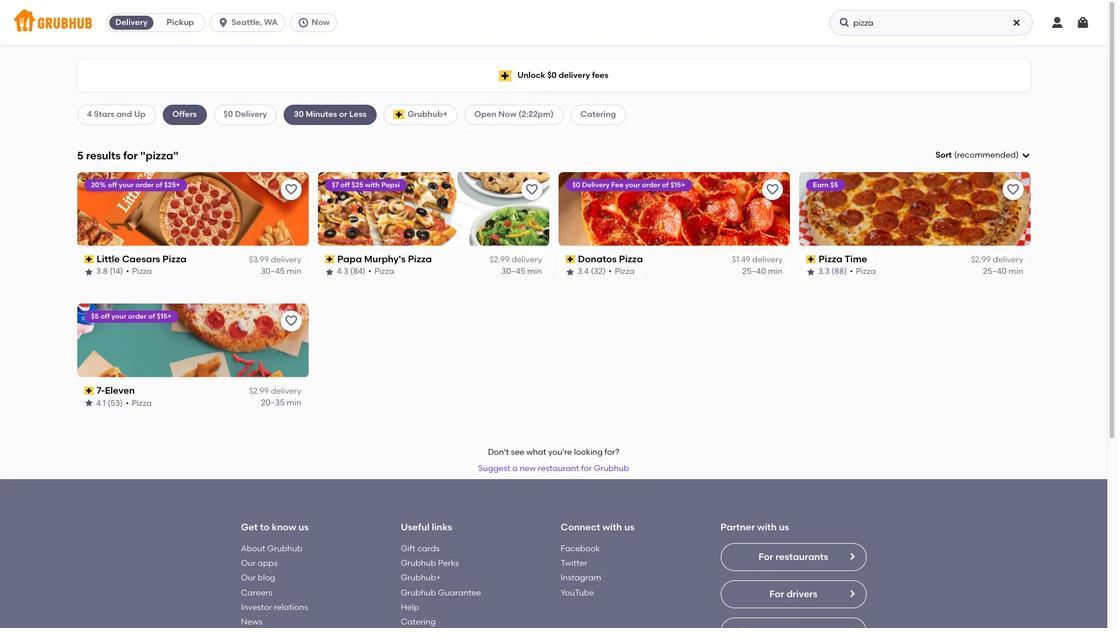Task type: describe. For each thing, give the bounding box(es) containing it.
(32)
[[591, 267, 606, 276]]

results
[[86, 149, 121, 162]]

save this restaurant button for 7-eleven
[[281, 310, 302, 331]]

$0 for $0 delivery
[[224, 110, 233, 119]]

2 horizontal spatial of
[[662, 181, 669, 189]]

investor relations link
[[241, 603, 308, 612]]

us for partner with us
[[779, 522, 790, 533]]

save this restaurant button for little caesars pizza
[[281, 179, 302, 200]]

$7 off $25 with pepsi
[[332, 181, 400, 189]]

min for pizza time
[[1009, 267, 1024, 276]]

4 stars and up
[[87, 110, 146, 119]]

stars
[[94, 110, 115, 119]]

save this restaurant button for papa murphy's pizza
[[521, 179, 542, 200]]

grubhub down gift cards link
[[401, 558, 436, 568]]

25–40 min for donatos pizza
[[743, 267, 783, 276]]

about
[[241, 544, 265, 554]]

or
[[339, 110, 347, 119]]

grubhub plus flag logo image for unlock $0 delivery fees
[[499, 70, 513, 81]]

3.4
[[578, 267, 589, 276]]

apps
[[258, 558, 278, 568]]

links
[[432, 522, 452, 533]]

1 us from the left
[[299, 522, 309, 533]]

(84)
[[350, 267, 366, 276]]

suggest a new restaurant for grubhub button
[[473, 458, 635, 479]]

facebook link
[[561, 544, 600, 554]]

7-eleven
[[97, 385, 135, 396]]

recommended
[[958, 150, 1016, 160]]

Search for food, convenience, alcohol... search field
[[830, 10, 1034, 35]]

murphy's
[[364, 253, 406, 265]]

seattle, wa
[[232, 17, 278, 27]]

subscription pass image for 7-eleven
[[84, 387, 94, 395]]

25–40 for pizza time
[[983, 267, 1007, 276]]

save this restaurant image for papa murphy's pizza
[[525, 182, 539, 196]]

save this restaurant image for little caesars pizza
[[284, 182, 298, 196]]

30–45 min for papa murphy's pizza
[[502, 267, 542, 276]]

0 vertical spatial grubhub+
[[408, 110, 448, 119]]

svg image inside seattle, wa button
[[218, 17, 229, 28]]

3.3
[[819, 267, 830, 276]]

earn $5
[[813, 181, 839, 189]]

of for caesars
[[156, 181, 162, 189]]

4
[[87, 110, 92, 119]]

save this restaurant button for pizza time
[[1003, 179, 1024, 200]]

sort
[[936, 150, 952, 160]]

seattle, wa button
[[210, 13, 290, 32]]

$25+
[[164, 181, 180, 189]]

your for eleven
[[112, 312, 126, 320]]

your right fee
[[626, 181, 641, 189]]

papa murphy's pizza
[[337, 253, 432, 265]]

to
[[260, 522, 270, 533]]

30–45 for little caesars pizza
[[261, 267, 285, 276]]

fee
[[612, 181, 624, 189]]

min for donatos pizza
[[768, 267, 783, 276]]

and
[[116, 110, 132, 119]]

little caesars pizza
[[97, 253, 187, 265]]

cards
[[418, 544, 440, 554]]

don't
[[488, 447, 509, 457]]

delivery for 7-eleven
[[271, 386, 302, 396]]

4.3
[[337, 267, 348, 276]]

order right fee
[[642, 181, 661, 189]]

our blog link
[[241, 573, 276, 583]]

order for caesars
[[135, 181, 154, 189]]

open now (2:22pm)
[[475, 110, 554, 119]]

unlock
[[518, 70, 546, 80]]

• for time
[[850, 267, 853, 276]]

less
[[349, 110, 367, 119]]

right image for for restaurants
[[848, 552, 857, 561]]

• pizza for eleven
[[126, 398, 152, 408]]

help
[[401, 603, 419, 612]]

news link
[[241, 617, 263, 627]]

20–35
[[261, 398, 285, 408]]

none field inside 5 results for "pizza" main content
[[936, 149, 1031, 161]]

save this restaurant image for 7-eleven
[[284, 314, 298, 328]]

seattle,
[[232, 17, 262, 27]]

know
[[272, 522, 296, 533]]

grubhub inside about grubhub our apps our blog careers investor relations news
[[267, 544, 303, 554]]

20% off your order of $25+
[[91, 181, 180, 189]]

pizza down the donatos pizza at the right of page
[[615, 267, 635, 276]]

youtube
[[561, 588, 595, 598]]

about grubhub our apps our blog careers investor relations news
[[241, 544, 308, 627]]

donatos pizza logo image
[[559, 172, 790, 246]]

little
[[97, 253, 120, 265]]

$0 for $0 delivery fee your order of $15+
[[573, 181, 581, 189]]

twitter
[[561, 558, 588, 568]]

about grubhub link
[[241, 544, 303, 554]]

• pizza for caesars
[[126, 267, 152, 276]]

for?
[[605, 447, 620, 457]]

minutes
[[306, 110, 337, 119]]

save this restaurant image for pizza time
[[1006, 182, 1020, 196]]

pizza right murphy's
[[408, 253, 432, 265]]

eleven
[[105, 385, 135, 396]]

min for papa murphy's pizza
[[528, 267, 542, 276]]

1 vertical spatial $15+
[[157, 312, 172, 320]]

youtube link
[[561, 588, 595, 598]]

$1.49
[[732, 255, 751, 265]]

star icon image for papa murphy's pizza
[[325, 267, 334, 277]]

delivery inside button
[[115, 17, 148, 27]]

star icon image for little caesars pizza
[[84, 267, 93, 277]]

pizza down time
[[856, 267, 876, 276]]

delivery for pizza time
[[993, 255, 1024, 265]]

grubhub guarantee link
[[401, 588, 481, 598]]

pizza down papa murphy's pizza
[[375, 267, 395, 276]]

of for eleven
[[148, 312, 155, 320]]

• pizza for pizza
[[609, 267, 635, 276]]

1 horizontal spatial $15+
[[671, 181, 686, 189]]

$0 delivery fee your order of $15+
[[573, 181, 686, 189]]

0 horizontal spatial for
[[123, 149, 138, 162]]

2 our from the top
[[241, 573, 256, 583]]

pizza right the caesars
[[163, 253, 187, 265]]

careers
[[241, 588, 273, 598]]

donatos
[[578, 253, 617, 265]]

facebook twitter instagram youtube
[[561, 544, 602, 598]]

25–40 min for pizza time
[[983, 267, 1024, 276]]

wa
[[264, 17, 278, 27]]

partner with us
[[721, 522, 790, 533]]

1 horizontal spatial svg image
[[1077, 16, 1091, 30]]

delivery for papa murphy's pizza
[[512, 255, 542, 265]]

1 horizontal spatial catering
[[581, 110, 616, 119]]

star icon image for 7-eleven
[[84, 399, 93, 408]]

papa murphy's pizza logo image
[[318, 172, 549, 246]]

30
[[294, 110, 304, 119]]

caesars
[[122, 253, 160, 265]]

$2.99 delivery for pizza time
[[972, 255, 1024, 265]]

5
[[77, 149, 84, 162]]

subscription pass image for pizza time
[[806, 255, 817, 264]]

delivery for $0 delivery fee your order of $15+
[[582, 181, 610, 189]]

4.1 (53)
[[96, 398, 123, 408]]

(53)
[[108, 398, 123, 408]]

svg image inside "now" button
[[298, 17, 309, 28]]

don't see what you're looking for?
[[488, 447, 620, 457]]

you're
[[549, 447, 572, 457]]

off for papa
[[341, 181, 350, 189]]

for inside 'button'
[[581, 464, 592, 473]]

$2.99 for 7-eleven
[[249, 386, 269, 396]]

(
[[955, 150, 958, 160]]

perks
[[438, 558, 459, 568]]

star icon image for donatos pizza
[[566, 267, 575, 277]]

with for connect with us
[[603, 522, 622, 533]]

• for caesars
[[126, 267, 129, 276]]

0 vertical spatial $0
[[548, 70, 557, 80]]

30–45 for papa murphy's pizza
[[502, 267, 526, 276]]

for restaurants
[[759, 551, 829, 562]]

your for caesars
[[119, 181, 134, 189]]

pickup button
[[156, 13, 205, 32]]

fees
[[592, 70, 609, 80]]

delivery for little caesars pizza
[[271, 255, 302, 265]]

looking
[[574, 447, 603, 457]]

unlock $0 delivery fees
[[518, 70, 609, 80]]



Task type: locate. For each thing, give the bounding box(es) containing it.
3 us from the left
[[779, 522, 790, 533]]

min
[[287, 267, 302, 276], [528, 267, 542, 276], [768, 267, 783, 276], [1009, 267, 1024, 276], [287, 398, 302, 408]]

1 subscription pass image from the left
[[84, 255, 94, 264]]

1 horizontal spatial 25–40
[[983, 267, 1007, 276]]

save this restaurant image for donatos pizza
[[766, 182, 780, 196]]

us
[[299, 522, 309, 533], [625, 522, 635, 533], [779, 522, 790, 533]]

your right the 20%
[[119, 181, 134, 189]]

1 25–40 min from the left
[[743, 267, 783, 276]]

twitter link
[[561, 558, 588, 568]]

$0 left fee
[[573, 181, 581, 189]]

for for for restaurants
[[759, 551, 774, 562]]

svg image
[[1051, 16, 1065, 30], [298, 17, 309, 28], [839, 17, 851, 28], [1013, 18, 1022, 27], [1022, 151, 1031, 160]]

1 vertical spatial catering
[[401, 617, 436, 627]]

1 vertical spatial $0
[[224, 110, 233, 119]]

1 right image from the top
[[848, 552, 857, 561]]

1 vertical spatial subscription pass image
[[84, 387, 94, 395]]

save this restaurant image
[[525, 182, 539, 196], [1006, 182, 1020, 196]]

0 vertical spatial $5
[[831, 181, 839, 189]]

1 horizontal spatial delivery
[[235, 110, 267, 119]]

2 save this restaurant image from the left
[[1006, 182, 1020, 196]]

pizza time logo image
[[799, 172, 1031, 246]]

of
[[156, 181, 162, 189], [662, 181, 669, 189], [148, 312, 155, 320]]

)
[[1016, 150, 1019, 160]]

0 horizontal spatial subscription pass image
[[84, 387, 94, 395]]

for restaurants link
[[721, 543, 867, 571]]

$5
[[831, 181, 839, 189], [91, 312, 99, 320]]

7-
[[97, 385, 105, 396]]

catering inside gift cards grubhub perks grubhub+ grubhub guarantee help catering
[[401, 617, 436, 627]]

0 horizontal spatial of
[[148, 312, 155, 320]]

us up for restaurants
[[779, 522, 790, 533]]

0 horizontal spatial $2.99 delivery
[[249, 386, 302, 396]]

0 vertical spatial catering
[[581, 110, 616, 119]]

donatos pizza
[[578, 253, 643, 265]]

restaurants
[[776, 551, 829, 562]]

our up careers
[[241, 573, 256, 583]]

2 vertical spatial $0
[[573, 181, 581, 189]]

0 vertical spatial $15+
[[671, 181, 686, 189]]

• pizza down time
[[850, 267, 876, 276]]

$0 right offers
[[224, 110, 233, 119]]

• for eleven
[[126, 398, 129, 408]]

pizza
[[163, 253, 187, 265], [408, 253, 432, 265], [619, 253, 643, 265], [819, 253, 843, 265], [132, 267, 152, 276], [375, 267, 395, 276], [615, 267, 635, 276], [856, 267, 876, 276], [132, 398, 152, 408]]

of left '$25+'
[[156, 181, 162, 189]]

$5 right earn
[[831, 181, 839, 189]]

5 results for "pizza" main content
[[0, 45, 1108, 628]]

what
[[527, 447, 547, 457]]

(2:22pm)
[[519, 110, 554, 119]]

$3.99 delivery
[[249, 255, 302, 265]]

gift cards link
[[401, 544, 440, 554]]

1 horizontal spatial $5
[[831, 181, 839, 189]]

$0 delivery
[[224, 110, 267, 119]]

pizza right "donatos"
[[619, 253, 643, 265]]

for down looking
[[581, 464, 592, 473]]

2 horizontal spatial $0
[[573, 181, 581, 189]]

off right $7
[[341, 181, 350, 189]]

guarantee
[[438, 588, 481, 598]]

for left drivers
[[770, 588, 785, 599]]

$5 down 3.8 on the left of page
[[91, 312, 99, 320]]

1 vertical spatial grubhub+
[[401, 573, 441, 583]]

0 horizontal spatial 25–40 min
[[743, 267, 783, 276]]

grubhub inside 'button'
[[594, 464, 629, 473]]

grubhub down grubhub+ link
[[401, 588, 436, 598]]

subscription pass image left little
[[84, 255, 94, 264]]

partner
[[721, 522, 755, 533]]

grubhub down for?
[[594, 464, 629, 473]]

for inside the for restaurants 'link'
[[759, 551, 774, 562]]

1 horizontal spatial 30–45
[[502, 267, 526, 276]]

careers link
[[241, 588, 273, 598]]

star icon image left 4.3
[[325, 267, 334, 277]]

30–45 min
[[261, 267, 302, 276], [502, 267, 542, 276]]

• right "(88)"
[[850, 267, 853, 276]]

• right (14)
[[126, 267, 129, 276]]

subscription pass image left "donatos"
[[566, 255, 576, 264]]

min for 7-eleven
[[287, 398, 302, 408]]

$2.99 for pizza time
[[972, 255, 991, 265]]

star icon image left 3.4
[[566, 267, 575, 277]]

1 vertical spatial right image
[[848, 589, 857, 598]]

0 horizontal spatial $0
[[224, 110, 233, 119]]

• pizza
[[126, 267, 152, 276], [369, 267, 395, 276], [609, 267, 635, 276], [850, 267, 876, 276], [126, 398, 152, 408]]

gift cards grubhub perks grubhub+ grubhub guarantee help catering
[[401, 544, 481, 627]]

1 horizontal spatial subscription pass image
[[566, 255, 576, 264]]

1 vertical spatial now
[[499, 110, 517, 119]]

$2.99 delivery for papa murphy's pizza
[[490, 255, 542, 265]]

• right (84)
[[369, 267, 372, 276]]

off
[[108, 181, 117, 189], [341, 181, 350, 189], [101, 312, 110, 320]]

save this restaurant image
[[284, 182, 298, 196], [766, 182, 780, 196], [284, 314, 298, 328]]

0 vertical spatial delivery
[[115, 17, 148, 27]]

$2.99
[[490, 255, 510, 265], [972, 255, 991, 265], [249, 386, 269, 396]]

our apps link
[[241, 558, 278, 568]]

for drivers link
[[721, 580, 867, 608]]

delivery left 30 on the top left of the page
[[235, 110, 267, 119]]

grubhub down know
[[267, 544, 303, 554]]

subscription pass image left papa
[[325, 255, 335, 264]]

2 horizontal spatial delivery
[[582, 181, 610, 189]]

• pizza for time
[[850, 267, 876, 276]]

0 vertical spatial our
[[241, 558, 256, 568]]

2 vertical spatial right image
[[848, 626, 857, 628]]

1 vertical spatial for
[[770, 588, 785, 599]]

• for murphy's
[[369, 267, 372, 276]]

delivery for $0 delivery
[[235, 110, 267, 119]]

with right $25
[[365, 181, 380, 189]]

subscription pass image left 7-
[[84, 387, 94, 395]]

0 vertical spatial for
[[759, 551, 774, 562]]

for for for drivers
[[770, 588, 785, 599]]

$3.99
[[249, 255, 269, 265]]

1 horizontal spatial of
[[156, 181, 162, 189]]

suggest
[[479, 464, 511, 473]]

our down about
[[241, 558, 256, 568]]

little caesars pizza logo image
[[77, 172, 309, 246]]

3.8
[[96, 267, 108, 276]]

1 vertical spatial for
[[581, 464, 592, 473]]

(88)
[[832, 267, 847, 276]]

7-eleven logo image
[[77, 303, 309, 377]]

for
[[759, 551, 774, 562], [770, 588, 785, 599]]

0 horizontal spatial now
[[312, 17, 330, 27]]

0 horizontal spatial catering
[[401, 617, 436, 627]]

25–40
[[743, 267, 766, 276], [983, 267, 1007, 276]]

2 us from the left
[[625, 522, 635, 533]]

our
[[241, 558, 256, 568], [241, 573, 256, 583]]

svg image
[[1077, 16, 1091, 30], [218, 17, 229, 28]]

1 horizontal spatial for
[[581, 464, 592, 473]]

of down little caesars pizza
[[148, 312, 155, 320]]

delivery left fee
[[582, 181, 610, 189]]

1 horizontal spatial us
[[625, 522, 635, 533]]

off down 3.8 on the left of page
[[101, 312, 110, 320]]

get
[[241, 522, 258, 533]]

get to know us
[[241, 522, 309, 533]]

0 horizontal spatial svg image
[[218, 17, 229, 28]]

delivery left pickup
[[115, 17, 148, 27]]

order down the caesars
[[128, 312, 147, 320]]

• for pizza
[[609, 267, 612, 276]]

2 horizontal spatial $2.99 delivery
[[972, 255, 1024, 265]]

min for little caesars pizza
[[287, 267, 302, 276]]

of right fee
[[662, 181, 669, 189]]

save this restaurant button
[[281, 179, 302, 200], [521, 179, 542, 200], [762, 179, 783, 200], [1003, 179, 1024, 200], [281, 310, 302, 331]]

catering link
[[401, 617, 436, 627]]

for inside for drivers link
[[770, 588, 785, 599]]

gift
[[401, 544, 416, 554]]

order for eleven
[[128, 312, 147, 320]]

off right the 20%
[[108, 181, 117, 189]]

0 horizontal spatial subscription pass image
[[84, 255, 94, 264]]

0 vertical spatial grubhub plus flag logo image
[[499, 70, 513, 81]]

2 right image from the top
[[848, 589, 857, 598]]

with right partner
[[758, 522, 777, 533]]

off for little
[[108, 181, 117, 189]]

delivery button
[[107, 13, 156, 32]]

news
[[241, 617, 263, 627]]

• pizza down papa murphy's pizza
[[369, 267, 395, 276]]

grubhub+ left 'open'
[[408, 110, 448, 119]]

now right 'open'
[[499, 110, 517, 119]]

$2.99 delivery
[[490, 255, 542, 265], [972, 255, 1024, 265], [249, 386, 302, 396]]

for down partner with us
[[759, 551, 774, 562]]

pizza down little caesars pizza
[[132, 267, 152, 276]]

0 horizontal spatial with
[[365, 181, 380, 189]]

svg image inside field
[[1022, 151, 1031, 160]]

0 horizontal spatial 30–45
[[261, 267, 285, 276]]

subscription pass image for papa murphy's pizza
[[325, 255, 335, 264]]

pickup
[[167, 17, 194, 27]]

1 save this restaurant image from the left
[[525, 182, 539, 196]]

1 horizontal spatial grubhub plus flag logo image
[[499, 70, 513, 81]]

grubhub plus flag logo image right less
[[394, 110, 405, 119]]

0 horizontal spatial us
[[299, 522, 309, 533]]

for right the results
[[123, 149, 138, 162]]

catering down fees
[[581, 110, 616, 119]]

20–35 min
[[261, 398, 302, 408]]

1 vertical spatial $5
[[91, 312, 99, 320]]

• pizza down the donatos pizza at the right of page
[[609, 267, 635, 276]]

0 horizontal spatial 25–40
[[743, 267, 766, 276]]

1 horizontal spatial subscription pass image
[[325, 255, 335, 264]]

connect
[[561, 522, 601, 533]]

$0 right unlock
[[548, 70, 557, 80]]

2 horizontal spatial subscription pass image
[[806, 255, 817, 264]]

0 horizontal spatial save this restaurant image
[[525, 182, 539, 196]]

$2.99 for papa murphy's pizza
[[490, 255, 510, 265]]

right image
[[848, 552, 857, 561], [848, 589, 857, 598], [848, 626, 857, 628]]

drivers
[[787, 588, 818, 599]]

useful
[[401, 522, 430, 533]]

facebook
[[561, 544, 600, 554]]

1 30–45 from the left
[[261, 267, 285, 276]]

$15+
[[671, 181, 686, 189], [157, 312, 172, 320]]

now right wa
[[312, 17, 330, 27]]

• pizza down eleven at the left of the page
[[126, 398, 152, 408]]

subscription pass image
[[84, 255, 94, 264], [566, 255, 576, 264], [806, 255, 817, 264]]

up
[[134, 110, 146, 119]]

for drivers
[[770, 588, 818, 599]]

1 horizontal spatial $0
[[548, 70, 557, 80]]

grubhub plus flag logo image left unlock
[[499, 70, 513, 81]]

30–45
[[261, 267, 285, 276], [502, 267, 526, 276]]

off for 7-
[[101, 312, 110, 320]]

main navigation navigation
[[0, 0, 1108, 45]]

with right the connect
[[603, 522, 622, 533]]

your down (14)
[[112, 312, 126, 320]]

see
[[511, 447, 525, 457]]

right image inside for drivers link
[[848, 589, 857, 598]]

2 25–40 min from the left
[[983, 267, 1024, 276]]

now
[[312, 17, 330, 27], [499, 110, 517, 119]]

0 horizontal spatial $15+
[[157, 312, 172, 320]]

pizza down eleven at the left of the page
[[132, 398, 152, 408]]

2 30–45 min from the left
[[502, 267, 542, 276]]

new
[[520, 464, 536, 473]]

delivery for donatos pizza
[[753, 255, 783, 265]]

2 horizontal spatial with
[[758, 522, 777, 533]]

None field
[[936, 149, 1031, 161]]

useful links
[[401, 522, 452, 533]]

1 horizontal spatial 30–45 min
[[502, 267, 542, 276]]

subscription pass image
[[325, 255, 335, 264], [84, 387, 94, 395]]

25–40 for donatos pizza
[[743, 267, 766, 276]]

0 vertical spatial for
[[123, 149, 138, 162]]

3 right image from the top
[[848, 626, 857, 628]]

0 vertical spatial right image
[[848, 552, 857, 561]]

star icon image left the 3.3
[[806, 267, 816, 277]]

none field containing sort
[[936, 149, 1031, 161]]

star icon image
[[84, 267, 93, 277], [325, 267, 334, 277], [566, 267, 575, 277], [806, 267, 816, 277], [84, 399, 93, 408]]

now button
[[290, 13, 342, 32]]

1 horizontal spatial $2.99 delivery
[[490, 255, 542, 265]]

right image inside the for restaurants 'link'
[[848, 552, 857, 561]]

us right the connect
[[625, 522, 635, 533]]

delivery
[[559, 70, 590, 80], [271, 255, 302, 265], [512, 255, 542, 265], [753, 255, 783, 265], [993, 255, 1024, 265], [271, 386, 302, 396]]

subscription pass image left pizza time
[[806, 255, 817, 264]]

3 subscription pass image from the left
[[806, 255, 817, 264]]

pizza time
[[819, 253, 868, 265]]

0 horizontal spatial grubhub plus flag logo image
[[394, 110, 405, 119]]

us for connect with us
[[625, 522, 635, 533]]

1 our from the top
[[241, 558, 256, 568]]

grubhub+ inside gift cards grubhub perks grubhub+ grubhub guarantee help catering
[[401, 573, 441, 583]]

order left '$25+'
[[135, 181, 154, 189]]

1 horizontal spatial now
[[499, 110, 517, 119]]

catering down help
[[401, 617, 436, 627]]

3.8 (14)
[[96, 267, 123, 276]]

pizza up 3.3 (88)
[[819, 253, 843, 265]]

save this restaurant button for donatos pizza
[[762, 179, 783, 200]]

grubhub plus flag logo image for grubhub+
[[394, 110, 405, 119]]

grubhub+ down grubhub perks link
[[401, 573, 441, 583]]

2 subscription pass image from the left
[[566, 255, 576, 264]]

1 30–45 min from the left
[[261, 267, 302, 276]]

grubhub plus flag logo image
[[499, 70, 513, 81], [394, 110, 405, 119]]

help link
[[401, 603, 419, 612]]

1 25–40 from the left
[[743, 267, 766, 276]]

investor
[[241, 603, 272, 612]]

1 horizontal spatial 25–40 min
[[983, 267, 1024, 276]]

2 30–45 from the left
[[502, 267, 526, 276]]

1 horizontal spatial save this restaurant image
[[1006, 182, 1020, 196]]

1 vertical spatial delivery
[[235, 110, 267, 119]]

0 horizontal spatial delivery
[[115, 17, 148, 27]]

suggest a new restaurant for grubhub
[[479, 464, 629, 473]]

3.3 (88)
[[819, 267, 847, 276]]

0 horizontal spatial 30–45 min
[[261, 267, 302, 276]]

• right the (53)
[[126, 398, 129, 408]]

2 vertical spatial delivery
[[582, 181, 610, 189]]

time
[[845, 253, 868, 265]]

restaurant
[[538, 464, 580, 473]]

0 vertical spatial subscription pass image
[[325, 255, 335, 264]]

catering
[[581, 110, 616, 119], [401, 617, 436, 627]]

subscription pass image for donatos pizza
[[566, 255, 576, 264]]

4.1
[[96, 398, 106, 408]]

2 25–40 from the left
[[983, 267, 1007, 276]]

$1.49 delivery
[[732, 255, 783, 265]]

$5 off your order of $15+
[[91, 312, 172, 320]]

1 vertical spatial our
[[241, 573, 256, 583]]

right image for for drivers
[[848, 589, 857, 598]]

• pizza down the caesars
[[126, 267, 152, 276]]

• pizza for murphy's
[[369, 267, 395, 276]]

0 horizontal spatial $2.99
[[249, 386, 269, 396]]

0 vertical spatial now
[[312, 17, 330, 27]]

delivery
[[115, 17, 148, 27], [235, 110, 267, 119], [582, 181, 610, 189]]

30–45 min for little caesars pizza
[[261, 267, 302, 276]]

star icon image for pizza time
[[806, 267, 816, 277]]

1 horizontal spatial $2.99
[[490, 255, 510, 265]]

star icon image left 4.1
[[84, 399, 93, 408]]

with
[[365, 181, 380, 189], [603, 522, 622, 533], [758, 522, 777, 533]]

us right know
[[299, 522, 309, 533]]

grubhub perks link
[[401, 558, 459, 568]]

with for partner with us
[[758, 522, 777, 533]]

subscription pass image for little caesars pizza
[[84, 255, 94, 264]]

1 vertical spatial grubhub plus flag logo image
[[394, 110, 405, 119]]

star icon image left 3.8 on the left of page
[[84, 267, 93, 277]]

0 horizontal spatial $5
[[91, 312, 99, 320]]

now inside button
[[312, 17, 330, 27]]

• right (32)
[[609, 267, 612, 276]]

2 horizontal spatial $2.99
[[972, 255, 991, 265]]

instagram link
[[561, 573, 602, 583]]

$2.99 delivery for 7-eleven
[[249, 386, 302, 396]]

2 horizontal spatial us
[[779, 522, 790, 533]]

now inside 5 results for "pizza" main content
[[499, 110, 517, 119]]

(14)
[[110, 267, 123, 276]]

1 horizontal spatial with
[[603, 522, 622, 533]]



Task type: vqa. For each thing, say whether or not it's contained in the screenshot.


